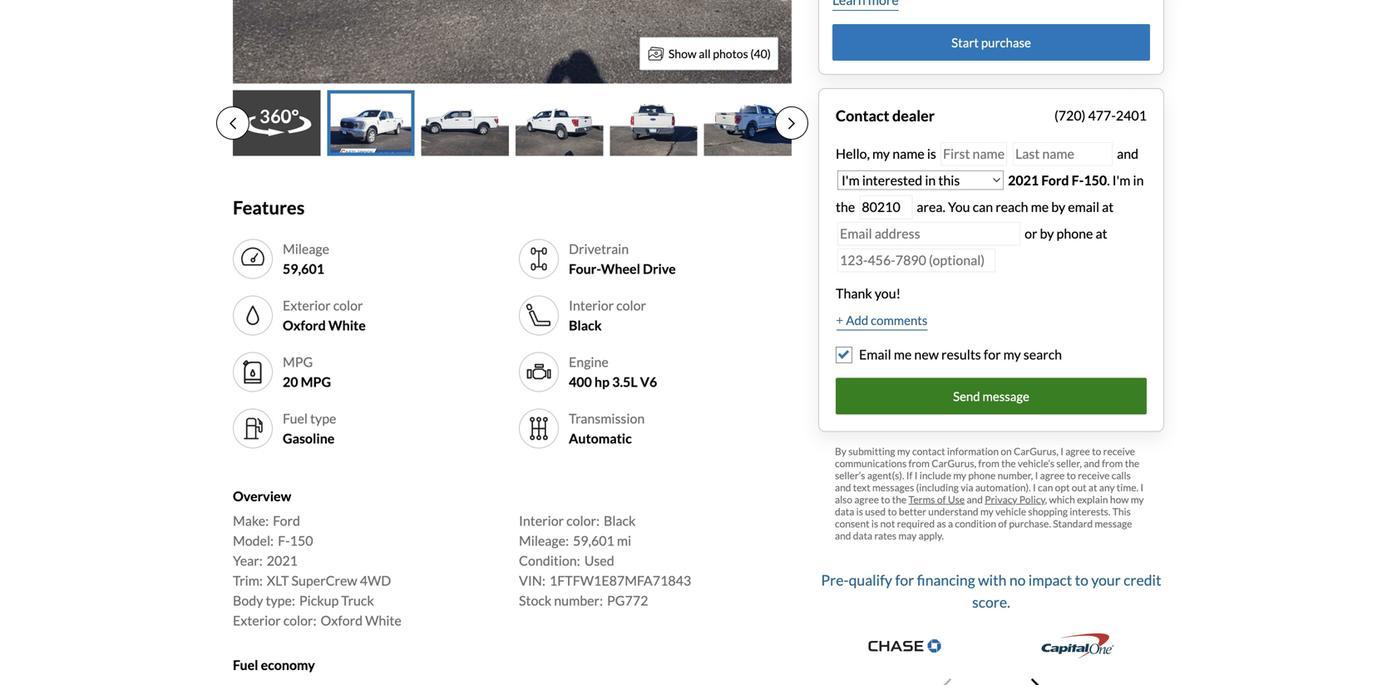 Task type: vqa. For each thing, say whether or not it's contained in the screenshot.
the middle integra
no



Task type: locate. For each thing, give the bounding box(es) containing it.
is left used
[[856, 506, 863, 518]]

engine 400 hp 3.5l v6
[[569, 354, 657, 390]]

interior down four-
[[569, 297, 614, 314]]

fuel type gasoline
[[283, 410, 336, 447]]

oxford inside make: ford model: f-150 year: 2021 trim: xlt supercrew 4wd body type: pickup truck exterior color: oxford white
[[321, 613, 363, 629]]

ford inside make: ford model: f-150 year: 2021 trim: xlt supercrew 4wd body type: pickup truck exterior color: oxford white
[[273, 513, 300, 529]]

and left text
[[835, 482, 851, 494]]

area. you can reach me by email at
[[914, 199, 1114, 215]]

1 from from the left
[[909, 457, 930, 470]]

1 vertical spatial receive
[[1078, 470, 1110, 482]]

fuel
[[283, 410, 308, 427], [233, 657, 258, 673]]

from up any
[[1102, 457, 1123, 470]]

data left rates
[[853, 530, 873, 542]]

1 horizontal spatial me
[[1031, 199, 1049, 215]]

by submitting my contact information on cargurus, i agree to receive communications from cargurus, from the vehicle's seller, and from the seller's agent(s). if i include my phone number, i agree to receive calls and text messages (including via automation). i can opt out at any time. i also agree to the
[[835, 445, 1144, 506]]

color for interior color
[[616, 297, 646, 314]]

fuel up gasoline
[[283, 410, 308, 427]]

0 horizontal spatial 150
[[290, 533, 313, 549]]

which
[[1049, 494, 1075, 506]]

ford for model:
[[273, 513, 300, 529]]

agree right "also" on the right bottom
[[854, 494, 879, 506]]

comments
[[871, 313, 928, 328]]

also
[[835, 494, 852, 506]]

0 horizontal spatial interior
[[519, 513, 564, 529]]

i
[[1061, 445, 1064, 457], [915, 470, 918, 482], [1035, 470, 1038, 482], [1033, 482, 1036, 494], [1140, 482, 1144, 494]]

text
[[853, 482, 870, 494]]

(40)
[[750, 47, 771, 61]]

1 horizontal spatial from
[[978, 457, 999, 470]]

phone
[[1057, 225, 1093, 242], [968, 470, 996, 482]]

ford
[[1041, 172, 1069, 188], [273, 513, 300, 529]]

i right time.
[[1140, 482, 1144, 494]]

0 horizontal spatial from
[[909, 457, 930, 470]]

start purchase
[[952, 35, 1031, 50]]

59,601 down mileage
[[283, 261, 324, 277]]

cargurus, right the on
[[1014, 445, 1059, 457]]

contact
[[836, 106, 889, 125]]

vehicle's
[[1018, 457, 1055, 470]]

qualify
[[849, 571, 892, 589]]

i right number,
[[1035, 470, 1038, 482]]

color: inside make: ford model: f-150 year: 2021 trim: xlt supercrew 4wd body type: pickup truck exterior color: oxford white
[[283, 613, 316, 629]]

purchase
[[981, 35, 1031, 50]]

1 horizontal spatial black
[[604, 513, 636, 529]]

to right seller,
[[1092, 445, 1101, 457]]

1 horizontal spatial agree
[[1040, 470, 1065, 482]]

.
[[1107, 172, 1110, 188]]

if
[[906, 470, 913, 482]]

black for color:
[[604, 513, 636, 529]]

white down truck
[[365, 613, 402, 629]]

show all photos (40)
[[669, 47, 771, 61]]

dealer
[[892, 106, 935, 125]]

1 vertical spatial phone
[[968, 470, 996, 482]]

my left name
[[872, 146, 890, 162]]

for right the qualify
[[895, 571, 914, 589]]

this
[[1113, 506, 1131, 518]]

0 horizontal spatial black
[[569, 317, 602, 333]]

1 vertical spatial for
[[895, 571, 914, 589]]

email
[[859, 346, 891, 363]]

0 vertical spatial mpg
[[283, 354, 313, 370]]

fuel for fuel type gasoline
[[283, 410, 308, 427]]

for
[[984, 346, 1001, 363], [895, 571, 914, 589]]

1 horizontal spatial of
[[998, 518, 1007, 530]]

data down text
[[835, 506, 854, 518]]

0 horizontal spatial for
[[895, 571, 914, 589]]

0 horizontal spatial can
[[973, 199, 993, 215]]

at inside the by submitting my contact information on cargurus, i agree to receive communications from cargurus, from the vehicle's seller, and from the seller's agent(s). if i include my phone number, i agree to receive calls and text messages (including via automation). i can opt out at any time. i also agree to the
[[1089, 482, 1097, 494]]

truck
[[341, 593, 374, 609]]

pickup
[[299, 593, 339, 609]]

0 vertical spatial 150
[[1084, 172, 1107, 188]]

of inside , which explain how my data is used to better understand my vehicle shopping interests. this consent is not required as a condition of purchase. standard message and data rates may apply.
[[998, 518, 1007, 530]]

1 color from the left
[[333, 297, 363, 314]]

financing
[[917, 571, 975, 589]]

0 horizontal spatial 2021
[[267, 553, 298, 569]]

hello, my name is
[[836, 146, 939, 162]]

me left new
[[894, 346, 912, 363]]

and right seller,
[[1084, 457, 1100, 470]]

the
[[836, 199, 855, 215], [1001, 457, 1016, 470], [1125, 457, 1139, 470], [892, 494, 907, 506]]

0 horizontal spatial exterior
[[233, 613, 281, 629]]

photos
[[713, 47, 748, 61]]

and up the i'm
[[1114, 146, 1139, 162]]

color: down pickup
[[283, 613, 316, 629]]

1 horizontal spatial is
[[871, 518, 878, 530]]

1 vertical spatial 2021
[[267, 553, 298, 569]]

exterior inside exterior color oxford white
[[283, 297, 331, 314]]

of
[[937, 494, 946, 506], [998, 518, 1007, 530]]

0 vertical spatial 2021
[[1008, 172, 1039, 188]]

view vehicle photo 3 image
[[421, 90, 509, 156]]

and inside , which explain how my data is used to better understand my vehicle shopping interests. this consent is not required as a condition of purchase. standard message and data rates may apply.
[[835, 530, 851, 542]]

1 horizontal spatial color:
[[566, 513, 600, 529]]

0 vertical spatial 59,601
[[283, 261, 324, 277]]

2 vertical spatial agree
[[854, 494, 879, 506]]

next page image
[[788, 117, 795, 130]]

at down "email"
[[1096, 225, 1107, 242]]

tab list
[[216, 90, 808, 156]]

0 vertical spatial white
[[328, 317, 366, 333]]

color inside exterior color oxford white
[[333, 297, 363, 314]]

150 up supercrew
[[290, 533, 313, 549]]

color inside interior color black
[[616, 297, 646, 314]]

0 vertical spatial agree
[[1066, 445, 1090, 457]]

0 vertical spatial of
[[937, 494, 946, 506]]

2 horizontal spatial from
[[1102, 457, 1123, 470]]

message inside , which explain how my data is used to better understand my vehicle shopping interests. this consent is not required as a condition of purchase. standard message and data rates may apply.
[[1095, 518, 1132, 530]]

oxford down truck
[[321, 613, 363, 629]]

1 vertical spatial agree
[[1040, 470, 1065, 482]]

0 vertical spatial message
[[983, 389, 1029, 404]]

i right if
[[915, 470, 918, 482]]

1 horizontal spatial exterior
[[283, 297, 331, 314]]

exterior color image
[[240, 302, 266, 329]]

1 vertical spatial fuel
[[233, 657, 258, 673]]

0 vertical spatial oxford
[[283, 317, 326, 333]]

2021 ford f-150
[[1008, 172, 1107, 188]]

score.
[[972, 593, 1010, 611]]

, which explain how my data is used to better understand my vehicle shopping interests. this consent is not required as a condition of purchase. standard message and data rates may apply.
[[835, 494, 1144, 542]]

1 vertical spatial message
[[1095, 518, 1132, 530]]

interior up the "mileage:"
[[519, 513, 564, 529]]

email
[[1068, 199, 1099, 215]]

at right out
[[1089, 482, 1097, 494]]

exterior down mileage 59,601
[[283, 297, 331, 314]]

by right or
[[1040, 225, 1054, 242]]

from up '(including'
[[909, 457, 930, 470]]

exterior inside make: ford model: f-150 year: 2021 trim: xlt supercrew 4wd body type: pickup truck exterior color: oxford white
[[233, 613, 281, 629]]

and
[[1114, 146, 1139, 162], [1084, 457, 1100, 470], [835, 482, 851, 494], [967, 494, 983, 506], [835, 530, 851, 542]]

black
[[569, 317, 602, 333], [604, 513, 636, 529]]

2401
[[1116, 107, 1147, 124]]

four-
[[569, 261, 601, 277]]

mi
[[617, 533, 631, 549]]

phone down "email"
[[1057, 225, 1093, 242]]

from left the on
[[978, 457, 999, 470]]

time.
[[1117, 482, 1139, 494]]

by left "email"
[[1051, 199, 1065, 215]]

cargurus, up via
[[932, 457, 976, 470]]

1 horizontal spatial can
[[1038, 482, 1053, 494]]

mpg up 20
[[283, 354, 313, 370]]

0 horizontal spatial ford
[[273, 513, 300, 529]]

white
[[328, 317, 366, 333], [365, 613, 402, 629]]

vehicle
[[996, 506, 1026, 518]]

color for exterior color
[[333, 297, 363, 314]]

150 inside make: ford model: f-150 year: 2021 trim: xlt supercrew 4wd body type: pickup truck exterior color: oxford white
[[290, 533, 313, 549]]

1 horizontal spatial ford
[[1041, 172, 1069, 188]]

black inside interior color: black mileage: 59,601 mi condition: used vin: 1ftfw1e87mfa71843 stock number: pg772
[[604, 513, 636, 529]]

0 horizontal spatial color:
[[283, 613, 316, 629]]

exterior down body
[[233, 613, 281, 629]]

terms of use link
[[909, 494, 965, 506]]

1 vertical spatial f-
[[278, 533, 290, 549]]

i'm
[[1112, 172, 1131, 188]]

1 vertical spatial 150
[[290, 533, 313, 549]]

0 vertical spatial color:
[[566, 513, 600, 529]]

(including
[[916, 482, 959, 494]]

is right name
[[927, 146, 936, 162]]

1 vertical spatial black
[[604, 513, 636, 529]]

1 vertical spatial oxford
[[321, 613, 363, 629]]

no
[[1009, 571, 1026, 589]]

0 horizontal spatial me
[[894, 346, 912, 363]]

1 horizontal spatial fuel
[[283, 410, 308, 427]]

Email address email field
[[837, 222, 1020, 246]]

stock
[[519, 593, 552, 609]]

fuel left economy
[[233, 657, 258, 673]]

150
[[1084, 172, 1107, 188], [290, 533, 313, 549]]

400
[[569, 374, 592, 390]]

1 horizontal spatial message
[[1095, 518, 1132, 530]]

0 horizontal spatial 59,601
[[283, 261, 324, 277]]

area.
[[917, 199, 945, 215]]

1 vertical spatial color:
[[283, 613, 316, 629]]

0 vertical spatial exterior
[[283, 297, 331, 314]]

59,601
[[283, 261, 324, 277], [573, 533, 614, 549]]

message right send
[[983, 389, 1029, 404]]

results
[[941, 346, 981, 363]]

is left not
[[871, 518, 878, 530]]

1 horizontal spatial 59,601
[[573, 533, 614, 549]]

by
[[1051, 199, 1065, 215], [1040, 225, 1054, 242]]

0 horizontal spatial phone
[[968, 470, 996, 482]]

and down "also" on the right bottom
[[835, 530, 851, 542]]

to
[[1092, 445, 1101, 457], [1067, 470, 1076, 482], [881, 494, 890, 506], [888, 506, 897, 518], [1075, 571, 1089, 589]]

0 horizontal spatial is
[[856, 506, 863, 518]]

white up mpg 20 mpg
[[328, 317, 366, 333]]

2 color from the left
[[616, 297, 646, 314]]

show all photos (40) link
[[639, 37, 778, 70]]

1 vertical spatial white
[[365, 613, 402, 629]]

opt
[[1055, 482, 1070, 494]]

i left ","
[[1033, 482, 1036, 494]]

0 vertical spatial f-
[[1072, 172, 1084, 188]]

my right how
[[1131, 494, 1144, 506]]

start
[[952, 35, 979, 50]]

0 horizontal spatial message
[[983, 389, 1029, 404]]

0 vertical spatial interior
[[569, 297, 614, 314]]

v6
[[640, 374, 657, 390]]

1 vertical spatial mpg
[[301, 374, 331, 390]]

ford down the overview
[[273, 513, 300, 529]]

mpg image
[[240, 359, 266, 385]]

0 vertical spatial ford
[[1041, 172, 1069, 188]]

0 horizontal spatial f-
[[278, 533, 290, 549]]

agree up out
[[1066, 445, 1090, 457]]

phone up terms of use and privacy policy
[[968, 470, 996, 482]]

black up mi
[[604, 513, 636, 529]]

black up engine
[[569, 317, 602, 333]]

transmission automatic
[[569, 410, 645, 447]]

2021
[[1008, 172, 1039, 188], [267, 553, 298, 569]]

agree up ","
[[1040, 470, 1065, 482]]

1 vertical spatial can
[[1038, 482, 1053, 494]]

0 vertical spatial black
[[569, 317, 602, 333]]

receive up 'calls'
[[1103, 445, 1135, 457]]

0 vertical spatial phone
[[1057, 225, 1093, 242]]

0 horizontal spatial fuel
[[233, 657, 258, 673]]

color: up used
[[566, 513, 600, 529]]

my left the search
[[1003, 346, 1021, 363]]

vehicle full photo image
[[233, 0, 792, 84]]

1 vertical spatial interior
[[519, 513, 564, 529]]

0 horizontal spatial color
[[333, 297, 363, 314]]

of down privacy
[[998, 518, 1007, 530]]

fuel type image
[[240, 415, 266, 442]]

150 left the i'm
[[1084, 172, 1107, 188]]

how
[[1110, 494, 1129, 506]]

2021 inside make: ford model: f-150 year: 2021 trim: xlt supercrew 4wd body type: pickup truck exterior color: oxford white
[[267, 553, 298, 569]]

data
[[835, 506, 854, 518], [853, 530, 873, 542]]

can left opt
[[1038, 482, 1053, 494]]

at right "email"
[[1102, 199, 1114, 215]]

can right you
[[973, 199, 993, 215]]

2021 up xlt on the bottom left of page
[[267, 553, 298, 569]]

privacy
[[985, 494, 1017, 506]]

f- up "email"
[[1072, 172, 1084, 188]]

of left use
[[937, 494, 946, 506]]

the inside . i'm in the
[[836, 199, 855, 215]]

me right reach
[[1031, 199, 1049, 215]]

ford for f-
[[1041, 172, 1069, 188]]

to inside , which explain how my data is used to better understand my vehicle shopping interests. this consent is not required as a condition of purchase. standard message and data rates may apply.
[[888, 506, 897, 518]]

to right used
[[888, 506, 897, 518]]

shopping
[[1028, 506, 1068, 518]]

fuel inside fuel type gasoline
[[283, 410, 308, 427]]

message down how
[[1095, 518, 1132, 530]]

interior inside interior color: black mileage: 59,601 mi condition: used vin: 1ftfw1e87mfa71843 stock number: pg772
[[519, 513, 564, 529]]

1 vertical spatial exterior
[[233, 613, 281, 629]]

impact
[[1029, 571, 1072, 589]]

black inside interior color black
[[569, 317, 602, 333]]

ford down last name "field" at the right top
[[1041, 172, 1069, 188]]

use
[[948, 494, 965, 506]]

0 vertical spatial me
[[1031, 199, 1049, 215]]

1 vertical spatial of
[[998, 518, 1007, 530]]

my left vehicle on the bottom of page
[[980, 506, 994, 518]]

email me new results for my search
[[859, 346, 1062, 363]]

0 vertical spatial for
[[984, 346, 1001, 363]]

0 vertical spatial fuel
[[283, 410, 308, 427]]

terms
[[909, 494, 935, 506]]

to up which
[[1067, 470, 1076, 482]]

2021 up the area. you can reach me by email at
[[1008, 172, 1039, 188]]

59,601 up used
[[573, 533, 614, 549]]

used
[[584, 553, 614, 569]]

interior inside interior color black
[[569, 297, 614, 314]]

interior color black
[[569, 297, 646, 333]]

f- right model:
[[278, 533, 290, 549]]

cargurus,
[[1014, 445, 1059, 457], [932, 457, 976, 470]]

to left your
[[1075, 571, 1089, 589]]

to down agent(s).
[[881, 494, 890, 506]]

1 horizontal spatial color
[[616, 297, 646, 314]]

2 vertical spatial at
[[1089, 482, 1097, 494]]

mpg right 20
[[301, 374, 331, 390]]

1 vertical spatial ford
[[273, 513, 300, 529]]

for right results
[[984, 346, 1001, 363]]

standard
[[1053, 518, 1093, 530]]

view vehicle photo 5 image
[[610, 90, 697, 156]]

make: ford model: f-150 year: 2021 trim: xlt supercrew 4wd body type: pickup truck exterior color: oxford white
[[233, 513, 402, 629]]

the left the zip code field
[[836, 199, 855, 215]]

by
[[835, 445, 847, 457]]

1 horizontal spatial interior
[[569, 297, 614, 314]]

seller's
[[835, 470, 865, 482]]

1 vertical spatial me
[[894, 346, 912, 363]]

1 vertical spatial 59,601
[[573, 533, 614, 549]]

receive up explain
[[1078, 470, 1110, 482]]

0 horizontal spatial of
[[937, 494, 946, 506]]

1 horizontal spatial for
[[984, 346, 1001, 363]]

oxford up mpg 20 mpg
[[283, 317, 326, 333]]



Task type: describe. For each thing, give the bounding box(es) containing it.
chevron left image
[[941, 678, 951, 685]]

black for color
[[569, 317, 602, 333]]

3 from from the left
[[1102, 457, 1123, 470]]

1 horizontal spatial 150
[[1084, 172, 1107, 188]]

Zip code field
[[859, 196, 913, 219]]

1 vertical spatial by
[[1040, 225, 1054, 242]]

477-
[[1088, 107, 1116, 124]]

show
[[669, 47, 697, 61]]

white inside exterior color oxford white
[[328, 317, 366, 333]]

can inside the by submitting my contact information on cargurus, i agree to receive communications from cargurus, from the vehicle's seller, and from the seller's agent(s). if i include my phone number, i agree to receive calls and text messages (including via automation). i can opt out at any time. i also agree to the
[[1038, 482, 1053, 494]]

explain
[[1077, 494, 1108, 506]]

required
[[897, 518, 935, 530]]

(720)
[[1054, 107, 1086, 124]]

view vehicle photo 4 image
[[516, 90, 603, 156]]

interior color: black mileage: 59,601 mi condition: used vin: 1ftfw1e87mfa71843 stock number: pg772
[[519, 513, 691, 609]]

purchase.
[[1009, 518, 1051, 530]]

automatic
[[569, 430, 632, 447]]

4wd
[[360, 573, 391, 589]]

overview
[[233, 488, 291, 504]]

your
[[1091, 571, 1121, 589]]

mileage 59,601
[[283, 241, 329, 277]]

engine image
[[526, 359, 552, 385]]

i right vehicle's
[[1061, 445, 1064, 457]]

automation).
[[975, 482, 1031, 494]]

privacy policy link
[[985, 494, 1045, 506]]

2 from from the left
[[978, 457, 999, 470]]

mileage image
[[240, 246, 266, 272]]

may
[[899, 530, 917, 542]]

1 vertical spatial data
[[853, 530, 873, 542]]

contact dealer
[[836, 106, 935, 125]]

2 horizontal spatial is
[[927, 146, 936, 162]]

1 horizontal spatial phone
[[1057, 225, 1093, 242]]

interior for interior color: black mileage: 59,601 mi condition: used vin: 1ftfw1e87mfa71843 stock number: pg772
[[519, 513, 564, 529]]

in
[[1133, 172, 1144, 188]]

add comments button
[[836, 310, 928, 331]]

agent(s).
[[867, 470, 904, 482]]

reach
[[996, 199, 1028, 215]]

condition
[[955, 518, 996, 530]]

not
[[880, 518, 895, 530]]

0 vertical spatial receive
[[1103, 445, 1135, 457]]

phone inside the by submitting my contact information on cargurus, i agree to receive communications from cargurus, from the vehicle's seller, and from the seller's agent(s). if i include my phone number, i agree to receive calls and text messages (including via automation). i can opt out at any time. i also agree to the
[[968, 470, 996, 482]]

2 horizontal spatial agree
[[1066, 445, 1090, 457]]

make:
[[233, 513, 269, 529]]

chevron right image
[[1031, 678, 1041, 685]]

view vehicle photo 2 image
[[327, 90, 415, 156]]

wheel
[[601, 261, 640, 277]]

1 vertical spatial at
[[1096, 225, 1107, 242]]

add
[[846, 313, 868, 328]]

policy
[[1019, 494, 1045, 506]]

drivetrain image
[[526, 246, 552, 272]]

number:
[[554, 593, 603, 609]]

drivetrain
[[569, 241, 629, 257]]

as
[[937, 518, 946, 530]]

with
[[978, 571, 1007, 589]]

mpg 20 mpg
[[283, 354, 331, 390]]

type:
[[266, 593, 295, 609]]

message inside button
[[983, 389, 1029, 404]]

. i'm in the
[[836, 172, 1144, 215]]

1ftfw1e87mfa71843
[[550, 573, 691, 589]]

add comments
[[846, 313, 928, 328]]

fuel economy
[[233, 657, 315, 673]]

interior color image
[[526, 302, 552, 329]]

out
[[1072, 482, 1087, 494]]

interior for interior color black
[[569, 297, 614, 314]]

0 horizontal spatial cargurus,
[[932, 457, 976, 470]]

mileage:
[[519, 533, 569, 549]]

seller,
[[1057, 457, 1082, 470]]

color: inside interior color: black mileage: 59,601 mi condition: used vin: 1ftfw1e87mfa71843 stock number: pg772
[[566, 513, 600, 529]]

Last name field
[[1013, 142, 1113, 166]]

white inside make: ford model: f-150 year: 2021 trim: xlt supercrew 4wd body type: pickup truck exterior color: oxford white
[[365, 613, 402, 629]]

new
[[914, 346, 939, 363]]

plus image
[[837, 316, 843, 325]]

0 vertical spatial can
[[973, 199, 993, 215]]

pg772
[[607, 593, 648, 609]]

(720) 477-2401
[[1054, 107, 1147, 124]]

type
[[310, 410, 336, 427]]

1 horizontal spatial cargurus,
[[1014, 445, 1059, 457]]

xlt
[[267, 573, 289, 589]]

understand
[[928, 506, 979, 518]]

the left terms
[[892, 494, 907, 506]]

Phone (optional) telephone field
[[837, 249, 995, 272]]

terms of use and privacy policy
[[909, 494, 1045, 506]]

communications
[[835, 457, 907, 470]]

name
[[893, 146, 925, 162]]

my right include
[[953, 470, 966, 482]]

1 horizontal spatial 2021
[[1008, 172, 1039, 188]]

for inside pre-qualify for financing with no impact to your credit score.
[[895, 571, 914, 589]]

messages
[[872, 482, 914, 494]]

apply.
[[919, 530, 944, 542]]

transmission image
[[526, 415, 552, 442]]

pre-qualify for financing with no impact to your credit score. button
[[818, 562, 1164, 685]]

0 vertical spatial at
[[1102, 199, 1114, 215]]

59,601 inside interior color: black mileage: 59,601 mi condition: used vin: 1ftfw1e87mfa71843 stock number: pg772
[[573, 533, 614, 549]]

engine
[[569, 354, 609, 370]]

3.5l
[[612, 374, 638, 390]]

condition:
[[519, 553, 580, 569]]

prev page image
[[230, 117, 236, 130]]

my up if
[[897, 445, 910, 457]]

59,601 inside mileage 59,601
[[283, 261, 324, 277]]

include
[[920, 470, 951, 482]]

view vehicle photo 6 image
[[704, 90, 792, 156]]

1 horizontal spatial f-
[[1072, 172, 1084, 188]]

fuel for fuel economy
[[233, 657, 258, 673]]

via
[[961, 482, 973, 494]]

features
[[233, 197, 305, 218]]

and right use
[[967, 494, 983, 506]]

transmission
[[569, 410, 645, 427]]

pre-qualify for financing with no impact to your credit score.
[[821, 571, 1161, 611]]

drivetrain four-wheel drive
[[569, 241, 676, 277]]

year:
[[233, 553, 263, 569]]

search
[[1024, 346, 1062, 363]]

the up time.
[[1125, 457, 1139, 470]]

to inside pre-qualify for financing with no impact to your credit score.
[[1075, 571, 1089, 589]]

0 horizontal spatial agree
[[854, 494, 879, 506]]

,
[[1045, 494, 1047, 506]]

thank you!
[[836, 285, 901, 302]]

f- inside make: ford model: f-150 year: 2021 trim: xlt supercrew 4wd body type: pickup truck exterior color: oxford white
[[278, 533, 290, 549]]

view vehicle photo 1 image
[[233, 90, 320, 156]]

oxford inside exterior color oxford white
[[283, 317, 326, 333]]

0 vertical spatial by
[[1051, 199, 1065, 215]]

supercrew
[[292, 573, 357, 589]]

the up automation).
[[1001, 457, 1016, 470]]

exterior color oxford white
[[283, 297, 366, 333]]

number,
[[998, 470, 1033, 482]]

thank
[[836, 285, 872, 302]]

economy
[[261, 657, 315, 673]]

information
[[947, 445, 999, 457]]

on
[[1001, 445, 1012, 457]]

gasoline
[[283, 430, 335, 447]]

mileage
[[283, 241, 329, 257]]

First name field
[[941, 142, 1007, 166]]

0 vertical spatial data
[[835, 506, 854, 518]]



